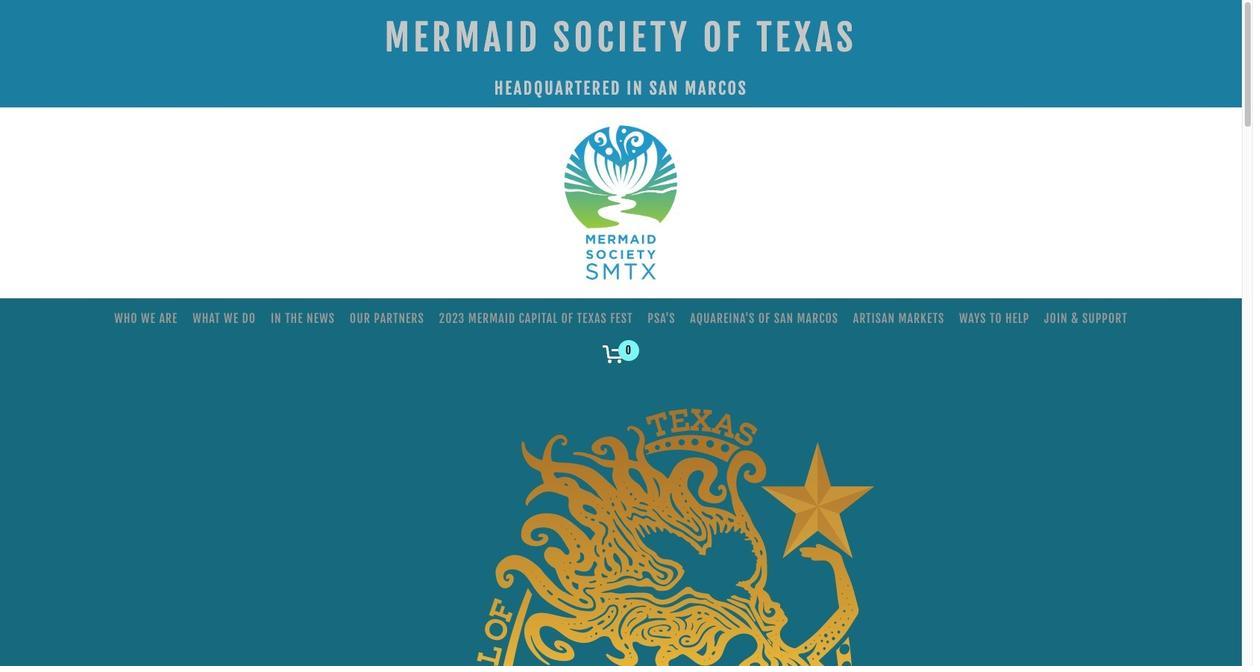 Task type: locate. For each thing, give the bounding box(es) containing it.
mcotx_logo_lores.png image
[[457, 409, 887, 666]]

mermaid society smtx - hq'd in san marcos image
[[537, 120, 705, 286]]



